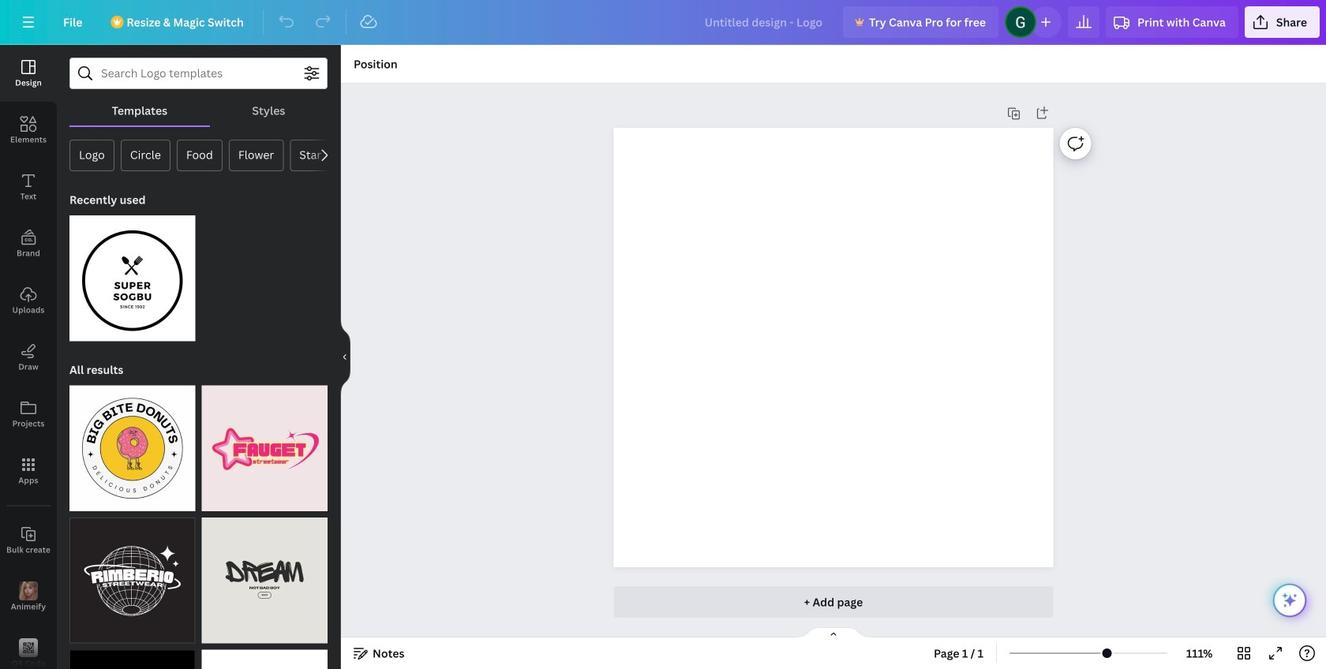 Task type: describe. For each thing, give the bounding box(es) containing it.
black and white globe y2k streetwear logo group
[[69, 508, 195, 644]]

black circle with utensils restaurant logo image
[[69, 216, 195, 341]]

bright colorful playful funny donuts food circle logo image
[[69, 386, 195, 512]]

bright colorful playful funny donuts food circle logo group
[[69, 376, 195, 512]]

main menu bar
[[0, 0, 1326, 45]]

canva assistant image
[[1281, 591, 1300, 610]]

Search Logo templates search field
[[101, 58, 296, 88]]

pink yellow star y2k style streetwear logo image
[[202, 386, 328, 512]]

modern minimalist graffiti dream brand logo group
[[202, 508, 328, 644]]

black and white modern vintage retro brand logo image
[[69, 650, 195, 669]]

black and white modern vintage retro brand logo group
[[69, 641, 195, 669]]

Design title text field
[[692, 6, 837, 38]]



Task type: locate. For each thing, give the bounding box(es) containing it.
pink yellow star y2k style streetwear logo group
[[202, 376, 328, 512]]

Zoom button
[[1174, 641, 1225, 666]]

black circle with utensils restaurant logo group
[[69, 206, 195, 341]]

side panel tab list
[[0, 45, 57, 669]]

blue and white circle surfing club logo image
[[202, 650, 328, 669]]

hide image
[[340, 319, 351, 395]]

black and white globe y2k streetwear logo image
[[69, 518, 195, 644]]

blue and white circle surfing club logo group
[[202, 641, 328, 669]]

show pages image
[[796, 627, 872, 639]]



Task type: vqa. For each thing, say whether or not it's contained in the screenshot.
GROUP
no



